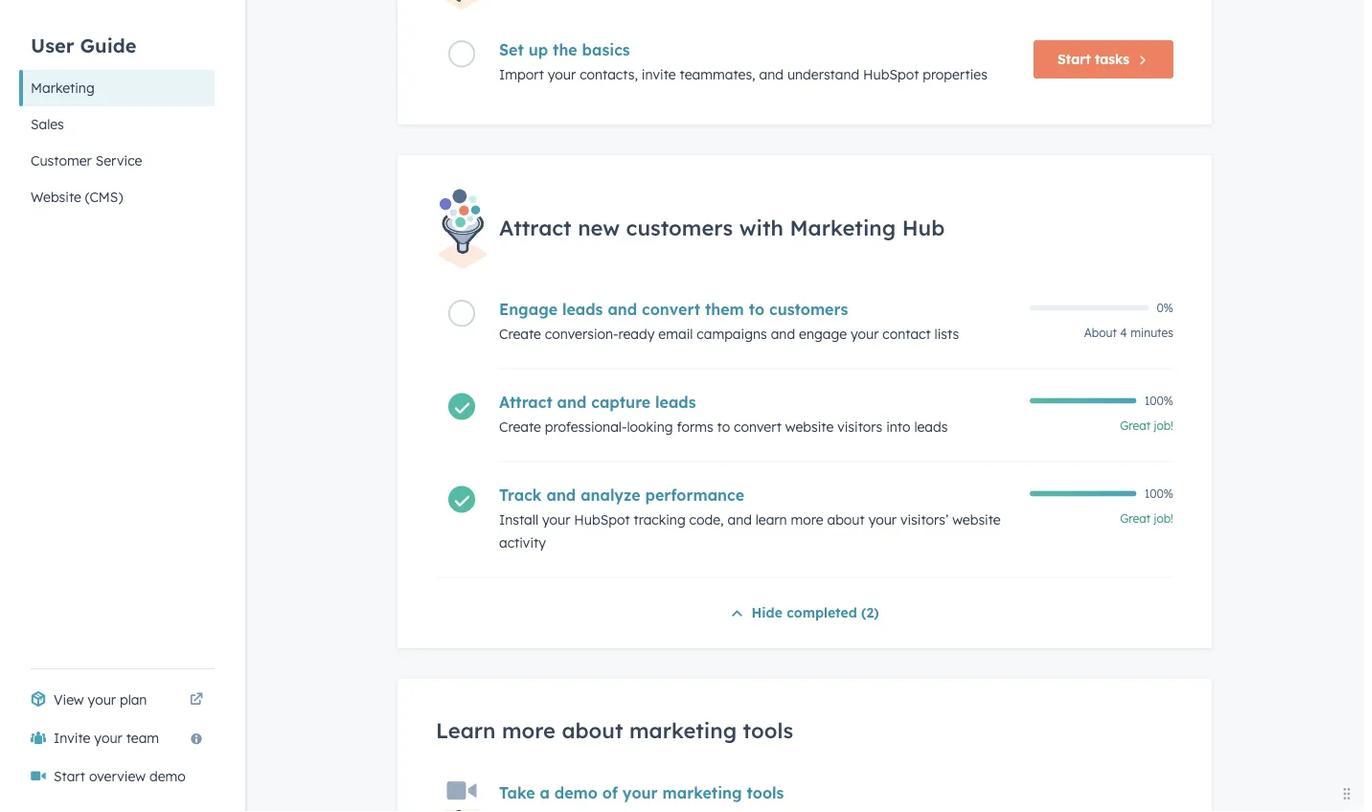 Task type: vqa. For each thing, say whether or not it's contained in the screenshot.
the bottom tools
yes



Task type: describe. For each thing, give the bounding box(es) containing it.
and inside attract and capture leads create professional-looking forms to convert website visitors into leads
[[557, 392, 587, 412]]

website (cms) button
[[19, 179, 215, 216]]

attract for attract and capture leads create professional-looking forms to convert website visitors into leads
[[499, 392, 553, 412]]

create inside engage leads and convert them to customers create conversion-ready email campaigns and engage your contact lists
[[499, 325, 541, 342]]

and inside set up the basics import your contacts, invite teammates, and understand hubspot properties
[[760, 66, 784, 83]]

your inside button
[[94, 730, 122, 747]]

professional-
[[545, 418, 627, 435]]

performance
[[646, 485, 745, 505]]

customer
[[31, 152, 92, 169]]

and down engage leads and convert them to customers 'button'
[[771, 325, 796, 342]]

4
[[1121, 325, 1128, 340]]

teammates,
[[680, 66, 756, 83]]

email
[[659, 325, 693, 342]]

install
[[499, 511, 539, 528]]

great for attract and capture leads
[[1121, 418, 1151, 433]]

track and analyze performance button
[[499, 485, 1019, 505]]

sales
[[31, 116, 64, 133]]

your left plan
[[88, 692, 116, 709]]

your right of at the bottom of the page
[[623, 783, 658, 803]]

lists
[[935, 325, 960, 342]]

1 link opens in a new window image from the top
[[190, 689, 203, 712]]

take
[[499, 783, 535, 803]]

set up the basics button
[[499, 40, 1019, 60]]

guide
[[80, 33, 137, 57]]

invite your team
[[54, 730, 159, 747]]

activity
[[499, 534, 546, 551]]

start overview demo
[[54, 769, 186, 785]]

user
[[31, 33, 74, 57]]

100% for performance
[[1145, 487, 1174, 501]]

user guide views element
[[19, 0, 215, 216]]

them
[[705, 299, 744, 319]]

convert inside engage leads and convert them to customers create conversion-ready email campaigns and engage your contact lists
[[642, 299, 701, 319]]

analyze
[[581, 485, 641, 505]]

capture
[[592, 392, 651, 412]]

hubspot inside track and analyze performance install your hubspot tracking code, and learn more about your visitors' website activity
[[574, 511, 630, 528]]

your left visitors'
[[869, 511, 897, 528]]

tracking
[[634, 511, 686, 528]]

completed
[[787, 604, 858, 621]]

attract for attract new customers with marketing hub
[[499, 214, 572, 241]]

to inside attract and capture leads create professional-looking forms to convert website visitors into leads
[[717, 418, 731, 435]]

and right "track"
[[547, 485, 576, 505]]

set
[[499, 40, 524, 60]]

conversion-
[[545, 325, 619, 342]]

great job! for track and analyze performance
[[1121, 511, 1174, 526]]

marketing inside button
[[31, 80, 95, 96]]

great for track and analyze performance
[[1121, 511, 1151, 526]]

job! for leads
[[1154, 418, 1174, 433]]

invite
[[54, 730, 91, 747]]

learn
[[436, 718, 496, 744]]

learn
[[756, 511, 787, 528]]

about
[[1085, 325, 1118, 340]]

job! for performance
[[1154, 511, 1174, 526]]

track and analyze performance install your hubspot tracking code, and learn more about your visitors' website activity
[[499, 485, 1001, 551]]

attract new customers with marketing hub
[[499, 214, 945, 241]]

take a demo of your marketing tools
[[499, 783, 784, 803]]

invite your team button
[[19, 720, 215, 758]]

2 vertical spatial leads
[[915, 418, 948, 435]]

and down 'track and analyze performance' button
[[728, 511, 752, 528]]

website
[[31, 189, 81, 206]]

about 4 minutes
[[1085, 325, 1174, 340]]

hub
[[902, 214, 945, 241]]

into
[[887, 418, 911, 435]]

contacts,
[[580, 66, 638, 83]]

attract and capture leads button
[[499, 392, 1019, 412]]

invite
[[642, 66, 676, 83]]

website inside attract and capture leads create professional-looking forms to convert website visitors into leads
[[786, 418, 834, 435]]

customer service button
[[19, 143, 215, 179]]

engage leads and convert them to customers create conversion-ready email campaigns and engage your contact lists
[[499, 299, 960, 342]]

sales button
[[19, 106, 215, 143]]

customers inside engage leads and convert them to customers create conversion-ready email campaigns and engage your contact lists
[[770, 299, 849, 319]]

0 horizontal spatial customers
[[626, 214, 733, 241]]

1 vertical spatial marketing
[[663, 783, 742, 803]]

up
[[529, 40, 548, 60]]

team
[[126, 730, 159, 747]]

hide completed (2)
[[752, 604, 879, 621]]

a
[[540, 783, 550, 803]]

visitors'
[[901, 511, 949, 528]]

learn more about marketing tools
[[436, 718, 794, 744]]



Task type: locate. For each thing, give the bounding box(es) containing it.
view your plan link
[[19, 681, 215, 720]]

start inside button
[[1058, 51, 1091, 68]]

0 vertical spatial great
[[1121, 418, 1151, 433]]

0 vertical spatial job!
[[1154, 418, 1174, 433]]

2 create from the top
[[499, 418, 541, 435]]

1 vertical spatial 100%
[[1145, 487, 1174, 501]]

looking
[[627, 418, 673, 435]]

create down engage
[[499, 325, 541, 342]]

1 vertical spatial [object object] complete progress bar
[[1030, 491, 1137, 497]]

1 [object object] complete progress bar from the top
[[1030, 398, 1137, 404]]

1 vertical spatial customers
[[770, 299, 849, 319]]

link opens in a new window image
[[190, 689, 203, 712], [190, 694, 203, 707]]

ready
[[619, 325, 655, 342]]

customer service
[[31, 152, 142, 169]]

with
[[740, 214, 784, 241]]

1 vertical spatial hubspot
[[574, 511, 630, 528]]

your down the
[[548, 66, 576, 83]]

1 vertical spatial tools
[[747, 783, 784, 803]]

2 great from the top
[[1121, 511, 1151, 526]]

2 job! from the top
[[1154, 511, 1174, 526]]

about
[[828, 511, 865, 528], [562, 718, 623, 744]]

properties
[[923, 66, 988, 83]]

2 horizontal spatial leads
[[915, 418, 948, 435]]

the
[[553, 40, 578, 60]]

create left professional-
[[499, 418, 541, 435]]

and
[[760, 66, 784, 83], [608, 299, 637, 319], [771, 325, 796, 342], [557, 392, 587, 412], [547, 485, 576, 505], [728, 511, 752, 528]]

1 horizontal spatial leads
[[656, 392, 696, 412]]

(2)
[[862, 604, 879, 621]]

1 vertical spatial about
[[562, 718, 623, 744]]

your inside engage leads and convert them to customers create conversion-ready email campaigns and engage your contact lists
[[851, 325, 879, 342]]

of
[[603, 783, 618, 803]]

tasks
[[1095, 51, 1130, 68]]

[object object] complete progress bar
[[1030, 398, 1137, 404], [1030, 491, 1137, 497]]

1 100% from the top
[[1145, 394, 1174, 408]]

website left visitors
[[786, 418, 834, 435]]

1 vertical spatial more
[[502, 718, 556, 744]]

to right the forms
[[717, 418, 731, 435]]

and up professional-
[[557, 392, 587, 412]]

contact
[[883, 325, 931, 342]]

your inside set up the basics import your contacts, invite teammates, and understand hubspot properties
[[548, 66, 576, 83]]

1 great from the top
[[1121, 418, 1151, 433]]

1 vertical spatial start
[[54, 769, 85, 785]]

2 [object object] complete progress bar from the top
[[1030, 491, 1137, 497]]

start for start overview demo
[[54, 769, 85, 785]]

leads inside engage leads and convert them to customers create conversion-ready email campaigns and engage your contact lists
[[563, 299, 603, 319]]

1 horizontal spatial hubspot
[[864, 66, 919, 83]]

1 horizontal spatial marketing
[[790, 214, 896, 241]]

marketing right of at the bottom of the page
[[663, 783, 742, 803]]

track
[[499, 485, 542, 505]]

0 horizontal spatial website
[[786, 418, 834, 435]]

1 horizontal spatial website
[[953, 511, 1001, 528]]

convert
[[642, 299, 701, 319], [734, 418, 782, 435]]

your right engage
[[851, 325, 879, 342]]

attract
[[499, 214, 572, 241], [499, 392, 553, 412]]

attract left new
[[499, 214, 572, 241]]

campaigns
[[697, 325, 767, 342]]

engage
[[499, 299, 558, 319]]

0%
[[1157, 301, 1174, 315]]

more inside track and analyze performance install your hubspot tracking code, and learn more about your visitors' website activity
[[791, 511, 824, 528]]

1 job! from the top
[[1154, 418, 1174, 433]]

1 vertical spatial to
[[717, 418, 731, 435]]

0 horizontal spatial to
[[717, 418, 731, 435]]

import
[[499, 66, 544, 83]]

0 vertical spatial great job!
[[1121, 418, 1174, 433]]

to inside engage leads and convert them to customers create conversion-ready email campaigns and engage your contact lists
[[749, 299, 765, 319]]

1 create from the top
[[499, 325, 541, 342]]

100%
[[1145, 394, 1174, 408], [1145, 487, 1174, 501]]

overview
[[89, 769, 146, 785]]

start
[[1058, 51, 1091, 68], [54, 769, 85, 785]]

basics
[[582, 40, 630, 60]]

0 horizontal spatial demo
[[149, 769, 186, 785]]

1 attract from the top
[[499, 214, 572, 241]]

website
[[786, 418, 834, 435], [953, 511, 1001, 528]]

about inside track and analyze performance install your hubspot tracking code, and learn more about your visitors' website activity
[[828, 511, 865, 528]]

about up of at the bottom of the page
[[562, 718, 623, 744]]

leads right into
[[915, 418, 948, 435]]

0 horizontal spatial start
[[54, 769, 85, 785]]

1 vertical spatial website
[[953, 511, 1001, 528]]

marketing left hub
[[790, 214, 896, 241]]

great
[[1121, 418, 1151, 433], [1121, 511, 1151, 526]]

your right install
[[542, 511, 571, 528]]

1 horizontal spatial start
[[1058, 51, 1091, 68]]

attract up professional-
[[499, 392, 553, 412]]

website (cms)
[[31, 189, 123, 206]]

1 vertical spatial leads
[[656, 392, 696, 412]]

convert inside attract and capture leads create professional-looking forms to convert website visitors into leads
[[734, 418, 782, 435]]

1 vertical spatial great job!
[[1121, 511, 1174, 526]]

demo right a
[[555, 783, 598, 803]]

1 vertical spatial marketing
[[790, 214, 896, 241]]

your left 'team'
[[94, 730, 122, 747]]

website inside track and analyze performance install your hubspot tracking code, and learn more about your visitors' website activity
[[953, 511, 1001, 528]]

1 vertical spatial job!
[[1154, 511, 1174, 526]]

0 vertical spatial convert
[[642, 299, 701, 319]]

2 great job! from the top
[[1121, 511, 1174, 526]]

2 link opens in a new window image from the top
[[190, 694, 203, 707]]

minutes
[[1131, 325, 1174, 340]]

user guide
[[31, 33, 137, 57]]

code,
[[690, 511, 724, 528]]

marketing up take a demo of your marketing tools link
[[630, 718, 737, 744]]

hubspot inside set up the basics import your contacts, invite teammates, and understand hubspot properties
[[864, 66, 919, 83]]

marketing button
[[19, 70, 215, 106]]

[object object] complete progress bar for leads
[[1030, 398, 1137, 404]]

create
[[499, 325, 541, 342], [499, 418, 541, 435]]

0 vertical spatial attract
[[499, 214, 572, 241]]

marketing
[[31, 80, 95, 96], [790, 214, 896, 241]]

1 horizontal spatial demo
[[555, 783, 598, 803]]

0 vertical spatial marketing
[[630, 718, 737, 744]]

[object object] complete progress bar for performance
[[1030, 491, 1137, 497]]

leads up conversion-
[[563, 299, 603, 319]]

1 horizontal spatial about
[[828, 511, 865, 528]]

start overview demo link
[[19, 758, 215, 796]]

marketing up sales
[[31, 80, 95, 96]]

0 vertical spatial marketing
[[31, 80, 95, 96]]

more
[[791, 511, 824, 528], [502, 718, 556, 744]]

engage leads and convert them to customers button
[[499, 299, 1019, 319]]

0 vertical spatial create
[[499, 325, 541, 342]]

1 horizontal spatial to
[[749, 299, 765, 319]]

visitors
[[838, 418, 883, 435]]

attract inside attract and capture leads create professional-looking forms to convert website visitors into leads
[[499, 392, 553, 412]]

1 horizontal spatial more
[[791, 511, 824, 528]]

0 vertical spatial website
[[786, 418, 834, 435]]

attract and capture leads create professional-looking forms to convert website visitors into leads
[[499, 392, 948, 435]]

job!
[[1154, 418, 1174, 433], [1154, 511, 1174, 526]]

understand
[[788, 66, 860, 83]]

100% for leads
[[1145, 394, 1174, 408]]

0 vertical spatial start
[[1058, 51, 1091, 68]]

marketing
[[630, 718, 737, 744], [663, 783, 742, 803]]

0 vertical spatial [object object] complete progress bar
[[1030, 398, 1137, 404]]

start tasks button
[[1034, 40, 1174, 79]]

2 attract from the top
[[499, 392, 553, 412]]

start left the tasks
[[1058, 51, 1091, 68]]

leads up the forms
[[656, 392, 696, 412]]

convert down attract and capture leads button
[[734, 418, 782, 435]]

new
[[578, 214, 620, 241]]

and down set up the basics button
[[760, 66, 784, 83]]

start tasks
[[1058, 51, 1130, 68]]

create inside attract and capture leads create professional-looking forms to convert website visitors into leads
[[499, 418, 541, 435]]

hubspot left properties
[[864, 66, 919, 83]]

0 vertical spatial about
[[828, 511, 865, 528]]

1 vertical spatial great
[[1121, 511, 1151, 526]]

hubspot down analyze
[[574, 511, 630, 528]]

1 horizontal spatial convert
[[734, 418, 782, 435]]

0 horizontal spatial marketing
[[31, 80, 95, 96]]

plan
[[120, 692, 147, 709]]

1 horizontal spatial customers
[[770, 299, 849, 319]]

hubspot
[[864, 66, 919, 83], [574, 511, 630, 528]]

customers
[[626, 214, 733, 241], [770, 299, 849, 319]]

customers up engage
[[770, 299, 849, 319]]

1 vertical spatial create
[[499, 418, 541, 435]]

demo for a
[[555, 783, 598, 803]]

and up ready
[[608, 299, 637, 319]]

0 vertical spatial more
[[791, 511, 824, 528]]

great job! for attract and capture leads
[[1121, 418, 1174, 433]]

1 vertical spatial convert
[[734, 418, 782, 435]]

your
[[548, 66, 576, 83], [851, 325, 879, 342], [542, 511, 571, 528], [869, 511, 897, 528], [88, 692, 116, 709], [94, 730, 122, 747], [623, 783, 658, 803]]

demo for overview
[[149, 769, 186, 785]]

demo down 'team'
[[149, 769, 186, 785]]

0 horizontal spatial convert
[[642, 299, 701, 319]]

service
[[96, 152, 142, 169]]

set up the basics import your contacts, invite teammates, and understand hubspot properties
[[499, 40, 988, 83]]

to right them
[[749, 299, 765, 319]]

hide
[[752, 604, 783, 621]]

demo
[[149, 769, 186, 785], [555, 783, 598, 803]]

take a demo of your marketing tools link
[[499, 783, 784, 803]]

customers right new
[[626, 214, 733, 241]]

(cms)
[[85, 189, 123, 206]]

1 great job! from the top
[[1121, 418, 1174, 433]]

convert up email
[[642, 299, 701, 319]]

start down the 'invite'
[[54, 769, 85, 785]]

0 horizontal spatial about
[[562, 718, 623, 744]]

0 horizontal spatial hubspot
[[574, 511, 630, 528]]

0 vertical spatial 100%
[[1145, 394, 1174, 408]]

view
[[54, 692, 84, 709]]

view your plan
[[54, 692, 147, 709]]

0 horizontal spatial leads
[[563, 299, 603, 319]]

1 vertical spatial attract
[[499, 392, 553, 412]]

2 100% from the top
[[1145, 487, 1174, 501]]

about right learn
[[828, 511, 865, 528]]

0 vertical spatial leads
[[563, 299, 603, 319]]

to
[[749, 299, 765, 319], [717, 418, 731, 435]]

0 vertical spatial hubspot
[[864, 66, 919, 83]]

0 vertical spatial tools
[[743, 718, 794, 744]]

forms
[[677, 418, 714, 435]]

hide completed (2) button
[[731, 601, 879, 626]]

website right visitors'
[[953, 511, 1001, 528]]

start for start tasks
[[1058, 51, 1091, 68]]

engage
[[799, 325, 847, 342]]

0 vertical spatial customers
[[626, 214, 733, 241]]

0 horizontal spatial more
[[502, 718, 556, 744]]

0 vertical spatial to
[[749, 299, 765, 319]]



